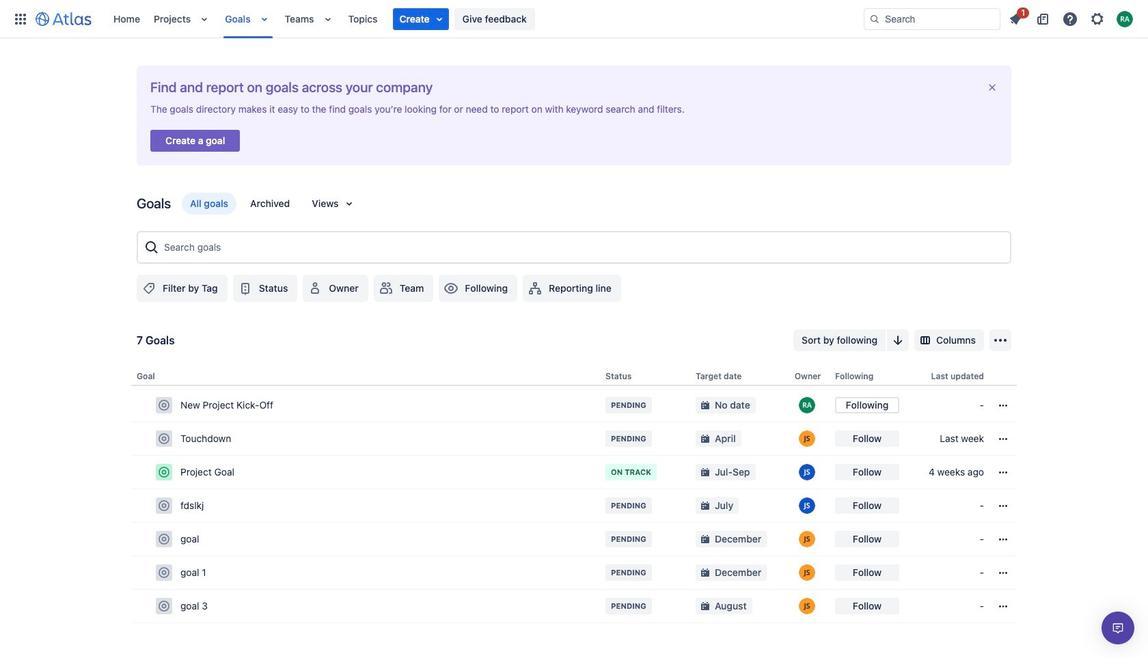 Task type: describe. For each thing, give the bounding box(es) containing it.
settings image
[[1089, 11, 1106, 27]]

label image
[[141, 280, 157, 297]]

more options image
[[992, 332, 1009, 349]]

more icon image for project goal image
[[995, 464, 1011, 480]]

search image
[[869, 13, 880, 24]]

notifications image
[[1007, 11, 1024, 27]]

more icon image for fdslkj icon
[[995, 498, 1011, 514]]

1 horizontal spatial list
[[1003, 5, 1140, 30]]

fdslkj image
[[159, 500, 169, 511]]

goal 1 image
[[159, 567, 169, 578]]

following image
[[443, 280, 459, 297]]

account image
[[1117, 11, 1133, 27]]

Search field
[[864, 8, 1000, 30]]

more icon image for goal 1 icon
[[995, 565, 1011, 581]]

list item inside "top" element
[[393, 8, 449, 30]]

0 horizontal spatial list
[[107, 0, 864, 38]]

top element
[[8, 0, 864, 38]]

close banner image
[[987, 82, 998, 93]]

reverse sort order image
[[890, 332, 906, 349]]



Task type: vqa. For each thing, say whether or not it's contained in the screenshot.
confluence icon to the bottom
no



Task type: locate. For each thing, give the bounding box(es) containing it.
2 more icon image from the top
[[995, 431, 1011, 447]]

more icon image for goal 3 image
[[995, 598, 1011, 614]]

list item
[[1003, 5, 1029, 30], [393, 8, 449, 30]]

more icon image
[[995, 397, 1011, 414], [995, 431, 1011, 447], [995, 464, 1011, 480], [995, 498, 1011, 514], [995, 531, 1011, 547], [995, 565, 1011, 581], [995, 598, 1011, 614]]

switch to... image
[[12, 11, 29, 27]]

more icon image for goal icon on the bottom left of page
[[995, 531, 1011, 547]]

goal image
[[159, 534, 169, 545]]

goal 3 image
[[159, 601, 169, 612]]

1 horizontal spatial list item
[[1003, 5, 1029, 30]]

1 more icon image from the top
[[995, 397, 1011, 414]]

new project kick-off image
[[159, 400, 169, 411]]

banner
[[0, 0, 1148, 38]]

list
[[107, 0, 864, 38], [1003, 5, 1140, 30]]

Search goals field
[[160, 235, 1005, 260]]

project goal image
[[159, 467, 169, 478]]

open intercom messenger image
[[1110, 620, 1126, 636]]

status image
[[237, 280, 253, 297]]

more icon image for touchdown image
[[995, 431, 1011, 447]]

3 more icon image from the top
[[995, 464, 1011, 480]]

6 more icon image from the top
[[995, 565, 1011, 581]]

4 more icon image from the top
[[995, 498, 1011, 514]]

0 horizontal spatial list item
[[393, 8, 449, 30]]

touchdown image
[[159, 433, 169, 444]]

7 more icon image from the top
[[995, 598, 1011, 614]]

5 more icon image from the top
[[995, 531, 1011, 547]]

None search field
[[864, 8, 1000, 30]]

search goals image
[[144, 239, 160, 256]]

help image
[[1062, 11, 1078, 27]]

more icon image for new project kick-off image
[[995, 397, 1011, 414]]



